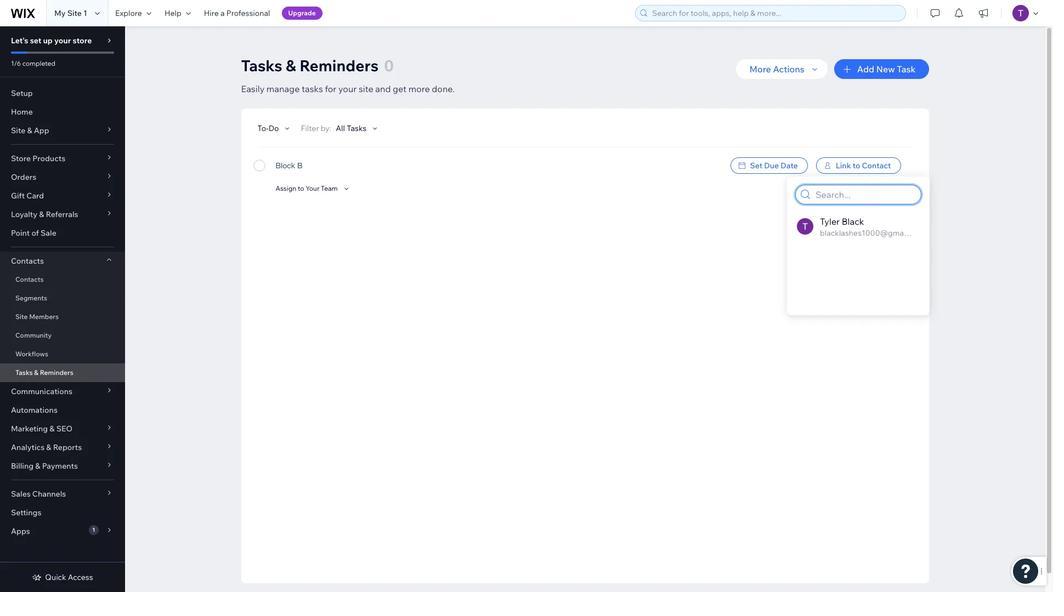 Task type: vqa. For each thing, say whether or not it's contained in the screenshot.
the Contacts within CONTACTS popup button
no



Task type: locate. For each thing, give the bounding box(es) containing it.
set due date button
[[731, 157, 808, 174]]

actions
[[773, 64, 805, 75]]

task down 'contact'
[[879, 187, 895, 197]]

0 vertical spatial reminders
[[300, 56, 379, 75]]

1 vertical spatial your
[[339, 83, 357, 94]]

to inside assign to your team button
[[298, 184, 304, 193]]

sales channels
[[11, 490, 66, 499]]

& left "reports"
[[46, 443, 51, 453]]

1 inside sidebar element
[[92, 527, 95, 534]]

sidebar element
[[0, 26, 125, 593]]

reminders up for
[[300, 56, 379, 75]]

add inside button
[[858, 64, 875, 75]]

1 vertical spatial add
[[862, 187, 877, 197]]

reminders down "workflows" link
[[40, 369, 73, 377]]

site down home
[[11, 126, 25, 136]]

home link
[[0, 103, 125, 121]]

loyalty & referrals button
[[0, 205, 125, 224]]

reminders inside sidebar element
[[40, 369, 73, 377]]

reminders
[[300, 56, 379, 75], [40, 369, 73, 377]]

to right link
[[853, 161, 861, 171]]

sales channels button
[[0, 485, 125, 504]]

members
[[29, 313, 59, 321]]

0 horizontal spatial tasks
[[15, 369, 33, 377]]

to inside link to contact button
[[853, 161, 861, 171]]

& for tasks & reminders
[[34, 369, 38, 377]]

easily
[[241, 83, 265, 94]]

gift card button
[[0, 187, 125, 205]]

site & app
[[11, 126, 49, 136]]

task
[[897, 64, 916, 75], [879, 187, 895, 197]]

to-do button
[[258, 123, 292, 133]]

new
[[877, 64, 895, 75]]

referrals
[[46, 210, 78, 220]]

billing & payments
[[11, 462, 78, 471]]

contacts inside dropdown button
[[11, 256, 44, 266]]

1 horizontal spatial tasks
[[241, 56, 282, 75]]

2 vertical spatial site
[[15, 313, 28, 321]]

reports
[[53, 443, 82, 453]]

link
[[836, 161, 851, 171]]

site inside 'site & app' popup button
[[11, 126, 25, 136]]

0 vertical spatial to
[[853, 161, 861, 171]]

assign to your team button
[[276, 184, 351, 194]]

1 horizontal spatial task
[[897, 64, 916, 75]]

Search for tools, apps, help & more... field
[[649, 5, 903, 21]]

products
[[32, 154, 65, 164]]

setup link
[[0, 84, 125, 103]]

0 vertical spatial 1
[[83, 8, 87, 18]]

access
[[68, 573, 93, 583]]

add task button
[[862, 187, 895, 197]]

1 vertical spatial tasks
[[347, 123, 367, 133]]

tasks up easily
[[241, 56, 282, 75]]

1 vertical spatial 1
[[92, 527, 95, 534]]

tasks inside tasks & reminders link
[[15, 369, 33, 377]]

2 vertical spatial tasks
[[15, 369, 33, 377]]

orders
[[11, 172, 36, 182]]

site right my
[[67, 8, 82, 18]]

tasks & reminders
[[15, 369, 73, 377]]

& left the seo
[[50, 424, 55, 434]]

of
[[32, 228, 39, 238]]

task right new
[[897, 64, 916, 75]]

0 vertical spatial your
[[54, 36, 71, 46]]

point of sale link
[[0, 224, 125, 243]]

1 down 'settings' link
[[92, 527, 95, 534]]

& for marketing & seo
[[50, 424, 55, 434]]

quick access
[[45, 573, 93, 583]]

help
[[165, 8, 182, 18]]

site members
[[15, 313, 59, 321]]

let's
[[11, 36, 28, 46]]

0 vertical spatial tasks
[[241, 56, 282, 75]]

store products
[[11, 154, 65, 164]]

analytics & reports button
[[0, 438, 125, 457]]

contacts down point of sale at the left top of the page
[[11, 256, 44, 266]]

Search... field
[[812, 185, 918, 204]]

easily manage tasks for your site and get more done.
[[241, 83, 455, 94]]

tyler black image
[[797, 218, 814, 235]]

setup
[[11, 88, 33, 98]]

help button
[[158, 0, 197, 26]]

0 horizontal spatial to
[[298, 184, 304, 193]]

your
[[306, 184, 320, 193]]

your right up
[[54, 36, 71, 46]]

upgrade
[[288, 9, 316, 17]]

your right for
[[339, 83, 357, 94]]

to-
[[258, 123, 269, 133]]

site down segments
[[15, 313, 28, 321]]

1 vertical spatial to
[[298, 184, 304, 193]]

home
[[11, 107, 33, 117]]

channels
[[32, 490, 66, 499]]

payments
[[42, 462, 78, 471]]

settings link
[[0, 504, 125, 522]]

card
[[27, 191, 44, 201]]

communications
[[11, 387, 72, 397]]

0 vertical spatial task
[[897, 64, 916, 75]]

orders button
[[0, 168, 125, 187]]

1 horizontal spatial 1
[[92, 527, 95, 534]]

all
[[336, 123, 345, 133]]

1 vertical spatial reminders
[[40, 369, 73, 377]]

sales
[[11, 490, 31, 499]]

&
[[286, 56, 296, 75], [27, 126, 32, 136], [39, 210, 44, 220], [34, 369, 38, 377], [50, 424, 55, 434], [46, 443, 51, 453], [35, 462, 40, 471]]

1 vertical spatial contacts
[[15, 275, 44, 284]]

site for site members
[[15, 313, 28, 321]]

tasks right all
[[347, 123, 367, 133]]

1/6
[[11, 59, 21, 67]]

& down workflows
[[34, 369, 38, 377]]

analytics & reports
[[11, 443, 82, 453]]

set
[[750, 161, 763, 171]]

task inside button
[[897, 64, 916, 75]]

site & app button
[[0, 121, 125, 140]]

sale
[[41, 228, 56, 238]]

add
[[858, 64, 875, 75], [862, 187, 877, 197]]

& left "app"
[[27, 126, 32, 136]]

settings
[[11, 508, 41, 518]]

1 right my
[[83, 8, 87, 18]]

0 horizontal spatial reminders
[[40, 369, 73, 377]]

1/6 completed
[[11, 59, 55, 67]]

& right billing
[[35, 462, 40, 471]]

1 vertical spatial site
[[11, 126, 25, 136]]

professional
[[226, 8, 270, 18]]

add task
[[862, 187, 895, 197]]

& up manage
[[286, 56, 296, 75]]

tasks
[[302, 83, 323, 94]]

1 horizontal spatial reminders
[[300, 56, 379, 75]]

contacts for contacts dropdown button
[[11, 256, 44, 266]]

tasks down workflows
[[15, 369, 33, 377]]

2 horizontal spatial tasks
[[347, 123, 367, 133]]

explore
[[115, 8, 142, 18]]

add left new
[[858, 64, 875, 75]]

done.
[[432, 83, 455, 94]]

to left your
[[298, 184, 304, 193]]

point of sale
[[11, 228, 56, 238]]

1 vertical spatial task
[[879, 187, 895, 197]]

and
[[376, 83, 391, 94]]

1
[[83, 8, 87, 18], [92, 527, 95, 534]]

site
[[359, 83, 374, 94]]

& for analytics & reports
[[46, 443, 51, 453]]

0 vertical spatial add
[[858, 64, 875, 75]]

for
[[325, 83, 337, 94]]

& for tasks & reminders 0
[[286, 56, 296, 75]]

gift card
[[11, 191, 44, 201]]

add down link to contact
[[862, 187, 877, 197]]

workflows link
[[0, 345, 125, 364]]

0 horizontal spatial your
[[54, 36, 71, 46]]

contacts
[[11, 256, 44, 266], [15, 275, 44, 284]]

site inside 'site members' link
[[15, 313, 28, 321]]

all tasks
[[336, 123, 367, 133]]

loyalty
[[11, 210, 37, 220]]

1 horizontal spatial to
[[853, 161, 861, 171]]

contacts up segments
[[15, 275, 44, 284]]

to for assign
[[298, 184, 304, 193]]

0 vertical spatial contacts
[[11, 256, 44, 266]]

manage
[[267, 83, 300, 94]]

tasks & reminders link
[[0, 364, 125, 382]]

add for add task
[[862, 187, 877, 197]]

seo
[[56, 424, 73, 434]]

& right loyalty
[[39, 210, 44, 220]]

to
[[853, 161, 861, 171], [298, 184, 304, 193]]



Task type: describe. For each thing, give the bounding box(es) containing it.
more
[[409, 83, 430, 94]]

store
[[11, 154, 31, 164]]

tasks for tasks & reminders 0
[[241, 56, 282, 75]]

more actions button
[[737, 59, 828, 79]]

Write your task here and press enter to add. text field
[[276, 157, 722, 186]]

0 horizontal spatial task
[[879, 187, 895, 197]]

site members link
[[0, 308, 125, 327]]

& for billing & payments
[[35, 462, 40, 471]]

1 horizontal spatial your
[[339, 83, 357, 94]]

link to contact button
[[816, 157, 901, 174]]

0
[[384, 56, 394, 75]]

billing & payments button
[[0, 457, 125, 476]]

store
[[73, 36, 92, 46]]

reminders for tasks & reminders 0
[[300, 56, 379, 75]]

segments
[[15, 294, 47, 302]]

automations link
[[0, 401, 125, 420]]

tasks & reminders 0
[[241, 56, 394, 75]]

do
[[269, 123, 279, 133]]

set due date
[[750, 161, 798, 171]]

community
[[15, 331, 52, 340]]

tasks for tasks & reminders
[[15, 369, 33, 377]]

gift
[[11, 191, 25, 201]]

automations
[[11, 406, 58, 415]]

by:
[[321, 123, 332, 133]]

contacts for contacts link
[[15, 275, 44, 284]]

your inside sidebar element
[[54, 36, 71, 46]]

assign to your team
[[276, 184, 338, 193]]

point
[[11, 228, 30, 238]]

site for site & app
[[11, 126, 25, 136]]

completed
[[22, 59, 55, 67]]

community link
[[0, 327, 125, 345]]

marketing & seo button
[[0, 420, 125, 438]]

hire
[[204, 8, 219, 18]]

let's set up your store
[[11, 36, 92, 46]]

more actions
[[750, 64, 805, 75]]

get
[[393, 83, 407, 94]]

contact
[[862, 161, 891, 171]]

add new task button
[[835, 59, 929, 79]]

quick
[[45, 573, 66, 583]]

to for link
[[853, 161, 861, 171]]

add for add new task
[[858, 64, 875, 75]]

analytics
[[11, 443, 45, 453]]

segments link
[[0, 289, 125, 308]]

& for site & app
[[27, 126, 32, 136]]

apps
[[11, 527, 30, 537]]

filter
[[301, 123, 319, 133]]

my site 1
[[54, 8, 87, 18]]

date
[[781, 161, 798, 171]]

blacklashes1000@gmail.com
[[820, 228, 925, 238]]

to-do
[[258, 123, 279, 133]]

workflows
[[15, 350, 48, 358]]

0 vertical spatial site
[[67, 8, 82, 18]]

link to contact
[[836, 161, 891, 171]]

a
[[221, 8, 225, 18]]

& for loyalty & referrals
[[39, 210, 44, 220]]

contacts button
[[0, 252, 125, 271]]

billing
[[11, 462, 34, 471]]

reminders for tasks & reminders
[[40, 369, 73, 377]]

due
[[765, 161, 779, 171]]

set
[[30, 36, 41, 46]]

my
[[54, 8, 66, 18]]

0 horizontal spatial 1
[[83, 8, 87, 18]]

add new task
[[858, 64, 916, 75]]

filter by:
[[301, 123, 332, 133]]

communications button
[[0, 382, 125, 401]]

hire a professional
[[204, 8, 270, 18]]

app
[[34, 126, 49, 136]]

more
[[750, 64, 772, 75]]

hire a professional link
[[197, 0, 277, 26]]

quick access button
[[32, 573, 93, 583]]



